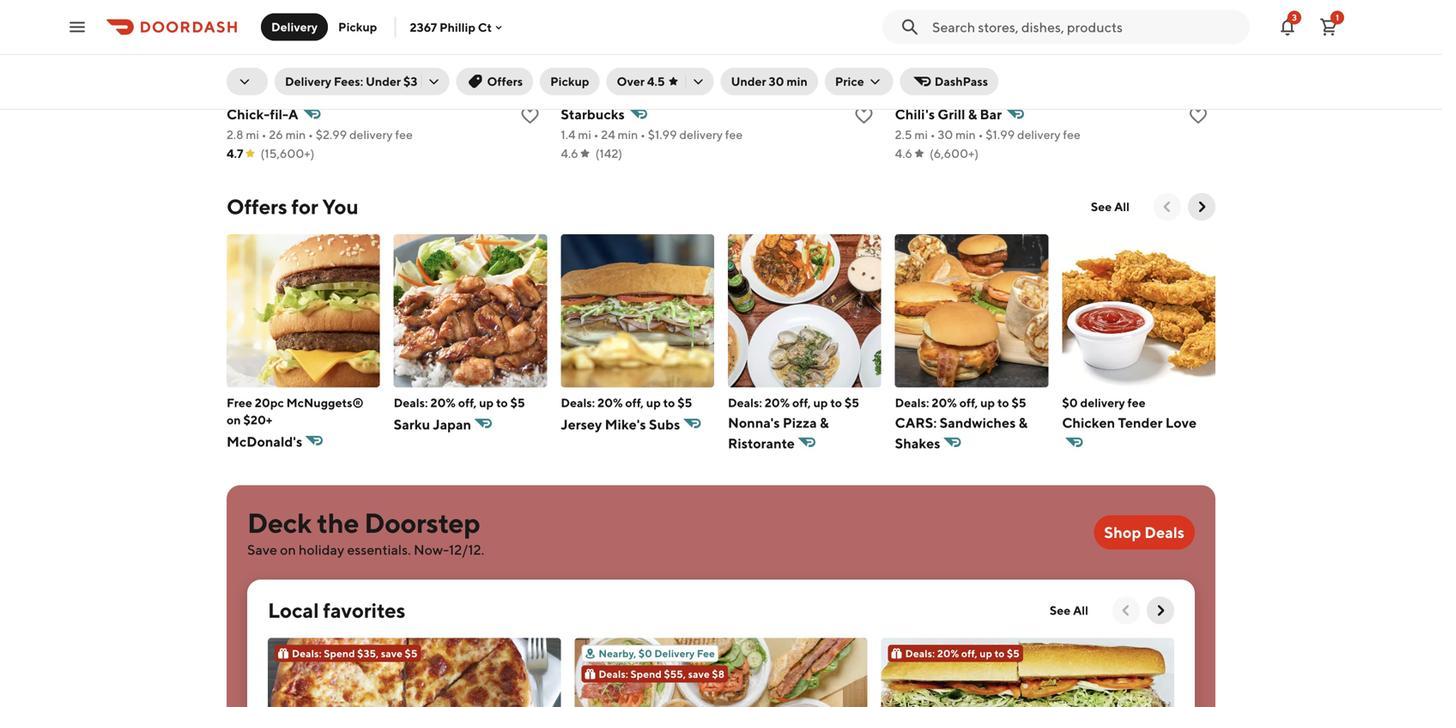 Task type: describe. For each thing, give the bounding box(es) containing it.
over
[[617, 74, 645, 88]]

to for nonna's pizza & ristorante
[[830, 396, 842, 410]]

3
[[1292, 12, 1297, 22]]

nearby,
[[599, 648, 636, 660]]

3 • from the left
[[594, 127, 599, 142]]

delivery for delivery fees: under $3
[[285, 74, 331, 88]]

fee for chili's grill & bar
[[1063, 127, 1081, 142]]

ristorante
[[728, 435, 795, 452]]

see for local favorites
[[1050, 604, 1071, 618]]

26
[[269, 127, 283, 142]]

2 vertical spatial delivery
[[654, 648, 695, 660]]

cars:
[[895, 415, 937, 431]]

offers for you link
[[227, 193, 358, 221]]

deck the doorstep save on holiday essentials. now-12/12.
[[247, 507, 484, 558]]

dashpass button
[[900, 68, 998, 95]]

off, for mike's
[[625, 396, 644, 410]]

2 click to add this store to your saved list image from the left
[[854, 106, 874, 126]]

2367 phillip ct button
[[410, 20, 506, 34]]

on inside free 20pc mcnuggetsⓡ on $20+
[[227, 413, 241, 427]]

1.4 mi • 24 min • $1.99 delivery fee
[[561, 127, 743, 142]]

$0 delivery fee
[[1062, 396, 1146, 410]]

phillip
[[439, 20, 475, 34]]

2.5 mi • 30 min • $1.99 delivery fee
[[895, 127, 1081, 142]]

chili's
[[895, 106, 935, 122]]

essentials.
[[347, 542, 411, 558]]

save for $55,
[[688, 668, 710, 680]]

chicken
[[1062, 415, 1115, 431]]

deals
[[1144, 523, 1185, 542]]

delivery for chili's grill & bar
[[1017, 127, 1061, 142]]

20% for mike's
[[597, 396, 623, 410]]

starbucks
[[561, 106, 625, 122]]

1
[[1336, 12, 1339, 22]]

local
[[268, 598, 319, 623]]

mi for chili's grill & bar
[[915, 127, 928, 142]]

tender
[[1118, 415, 1163, 431]]

bar
[[980, 106, 1002, 122]]

$5 for jersey mike's subs
[[677, 396, 692, 410]]

ct
[[478, 20, 492, 34]]

free 20pc mcnuggetsⓡ on $20+
[[227, 396, 364, 427]]

1 horizontal spatial $0
[[1062, 396, 1078, 410]]

chick-
[[227, 106, 270, 122]]

1 button
[[1312, 10, 1346, 44]]

12/12.
[[449, 542, 484, 558]]

$1.99 for chili's grill & bar
[[986, 127, 1015, 142]]

20pc
[[255, 396, 284, 410]]

the
[[317, 507, 359, 539]]

2.8
[[227, 127, 243, 142]]

2 items, open order cart image
[[1318, 17, 1339, 37]]

subs
[[649, 416, 680, 433]]

off, for pizza
[[792, 396, 811, 410]]

sarku
[[394, 416, 430, 433]]

min for starbucks
[[618, 127, 638, 142]]

nonna's
[[728, 415, 780, 431]]

deals: 20% off, up to $5 for japan
[[394, 396, 525, 410]]

nonna's pizza & ristorante
[[728, 415, 829, 452]]

(142)
[[595, 146, 622, 161]]

$5 for sarku japan
[[510, 396, 525, 410]]

$35,
[[357, 648, 379, 660]]

under 30 min button
[[721, 68, 818, 95]]

(15,600+)
[[261, 146, 315, 161]]

previous button of carousel image for local favorites
[[1118, 602, 1135, 619]]

price
[[835, 74, 864, 88]]

sarku japan
[[394, 416, 471, 433]]

4 • from the left
[[640, 127, 645, 142]]

now-
[[414, 542, 449, 558]]

2 • from the left
[[308, 127, 313, 142]]

up for japan
[[479, 396, 494, 410]]

& for grill
[[968, 106, 977, 122]]

you
[[322, 194, 358, 219]]

previous button of carousel image for offers for you
[[1159, 198, 1176, 215]]

4.7
[[227, 146, 243, 161]]

2367
[[410, 20, 437, 34]]

min for chili's grill & bar
[[956, 127, 976, 142]]

mcnuggetsⓡ
[[286, 396, 364, 410]]

& for sandwiches
[[1019, 415, 1028, 431]]

24
[[601, 127, 615, 142]]

love
[[1166, 415, 1197, 431]]

up for pizza
[[813, 396, 828, 410]]

deck
[[247, 507, 312, 539]]

for
[[291, 194, 318, 219]]

1 horizontal spatial 30
[[938, 127, 953, 142]]

grill
[[938, 106, 965, 122]]

sandwiches
[[940, 415, 1016, 431]]

mcdonald's
[[227, 434, 302, 450]]

$55,
[[664, 668, 686, 680]]

to for jersey mike's subs
[[663, 396, 675, 410]]

jersey
[[561, 416, 602, 433]]

favorites
[[323, 598, 405, 623]]

fees:
[[334, 74, 363, 88]]

deals: 20% off, up to $5 for sandwiches
[[895, 396, 1026, 410]]

2367 phillip ct
[[410, 20, 492, 34]]

fee
[[697, 648, 715, 660]]

deals: spend $55, save $8
[[599, 668, 725, 680]]

shop deals link
[[1094, 516, 1195, 550]]

1 vertical spatial pickup button
[[540, 68, 600, 95]]

1 under from the left
[[366, 74, 401, 88]]

offers for you
[[227, 194, 358, 219]]

delivery button
[[261, 13, 328, 41]]

off, for japan
[[458, 396, 477, 410]]

$2.99
[[316, 127, 347, 142]]

click to add this store to your saved list image for grill
[[1188, 106, 1209, 126]]

save for $35,
[[381, 648, 403, 660]]

4.6 for chili's grill & bar
[[895, 146, 912, 161]]

next button of carousel image
[[1193, 198, 1210, 215]]

chicken tender love
[[1062, 415, 1197, 431]]

20% for sandwiches
[[932, 396, 957, 410]]

over 4.5
[[617, 74, 665, 88]]

Store search: begin typing to search for stores available on DoorDash text field
[[932, 18, 1240, 36]]

under inside button
[[731, 74, 766, 88]]



Task type: locate. For each thing, give the bounding box(es) containing it.
$3
[[403, 74, 417, 88]]

0 horizontal spatial 30
[[769, 74, 784, 88]]

1 click to add this store to your saved list image from the left
[[520, 106, 540, 126]]

$5
[[510, 396, 525, 410], [677, 396, 692, 410], [845, 396, 859, 410], [1012, 396, 1026, 410], [405, 648, 418, 660], [1007, 648, 1020, 660]]

&
[[968, 106, 977, 122], [820, 415, 829, 431], [1019, 415, 1028, 431]]

free
[[227, 396, 252, 410]]

30 down chili's grill & bar
[[938, 127, 953, 142]]

under
[[366, 74, 401, 88], [731, 74, 766, 88]]

$8
[[712, 668, 725, 680]]

next button of carousel image
[[1152, 602, 1169, 619]]

• left 24
[[594, 127, 599, 142]]

1 vertical spatial save
[[688, 668, 710, 680]]

1 horizontal spatial see all
[[1091, 200, 1130, 214]]

see for offers for you
[[1091, 200, 1112, 214]]

offers down ct
[[487, 74, 523, 88]]

0 vertical spatial spend
[[324, 648, 355, 660]]

save left '$8'
[[688, 668, 710, 680]]

delivery for delivery
[[271, 20, 318, 34]]

0 horizontal spatial save
[[381, 648, 403, 660]]

0 vertical spatial see all
[[1091, 200, 1130, 214]]

2 $1.99 from the left
[[986, 127, 1015, 142]]

delivery up delivery fees: under $3
[[271, 20, 318, 34]]

30 left price
[[769, 74, 784, 88]]

0 horizontal spatial $1.99
[[648, 127, 677, 142]]

spend down nearby, $0 delivery fee at the bottom of page
[[631, 668, 662, 680]]

& inside nonna's pizza & ristorante
[[820, 415, 829, 431]]

0 vertical spatial see
[[1091, 200, 1112, 214]]

pickup button up delivery fees: under $3
[[328, 13, 387, 41]]

30 inside button
[[769, 74, 784, 88]]

pickup button
[[328, 13, 387, 41], [540, 68, 600, 95]]

& right pizza
[[820, 415, 829, 431]]

delivery for chick-fil-a
[[349, 127, 393, 142]]

off, for sandwiches
[[959, 396, 978, 410]]

& right sandwiches
[[1019, 415, 1028, 431]]

over 4.5 button
[[606, 68, 714, 95]]

$0
[[1062, 396, 1078, 410], [639, 648, 652, 660]]

1 horizontal spatial save
[[688, 668, 710, 680]]

holiday
[[299, 542, 344, 558]]

min for chick-fil-a
[[285, 127, 306, 142]]

deals:
[[394, 396, 428, 410], [561, 396, 595, 410], [728, 396, 762, 410], [895, 396, 929, 410], [292, 648, 322, 660], [905, 648, 935, 660], [599, 668, 628, 680]]

(6,600+)
[[930, 146, 979, 161]]

1 vertical spatial see
[[1050, 604, 1071, 618]]

1 vertical spatial see all
[[1050, 604, 1088, 618]]

previous button of carousel image left next button of carousel image
[[1118, 602, 1135, 619]]

1 vertical spatial delivery
[[285, 74, 331, 88]]

0 vertical spatial delivery
[[271, 20, 318, 34]]

1 vertical spatial pickup
[[550, 74, 589, 88]]

save
[[247, 542, 277, 558]]

delivery inside button
[[271, 20, 318, 34]]

2 horizontal spatial mi
[[915, 127, 928, 142]]

to
[[496, 396, 508, 410], [663, 396, 675, 410], [830, 396, 842, 410], [997, 396, 1009, 410], [995, 648, 1005, 660]]

6 • from the left
[[978, 127, 983, 142]]

see all link for offers for you
[[1081, 193, 1140, 221]]

1 horizontal spatial spend
[[631, 668, 662, 680]]

1 $1.99 from the left
[[648, 127, 677, 142]]

$5 for cars: sandwiches & shakes
[[1012, 396, 1026, 410]]

1 horizontal spatial previous button of carousel image
[[1159, 198, 1176, 215]]

on
[[227, 413, 241, 427], [280, 542, 296, 558]]

0 horizontal spatial pickup
[[338, 20, 377, 34]]

0 horizontal spatial mi
[[246, 127, 259, 142]]

$1.99 down over 4.5 button
[[648, 127, 677, 142]]

20% for japan
[[430, 396, 456, 410]]

0 vertical spatial pickup
[[338, 20, 377, 34]]

$5 for nonna's pizza & ristorante
[[845, 396, 859, 410]]

3 click to add this store to your saved list image from the left
[[1188, 106, 1209, 126]]

doorstep
[[364, 507, 480, 539]]

1 horizontal spatial &
[[968, 106, 977, 122]]

min up (6,600+)
[[956, 127, 976, 142]]

on right save
[[280, 542, 296, 558]]

mi right 2.5
[[915, 127, 928, 142]]

min right 24
[[618, 127, 638, 142]]

2 horizontal spatial click to add this store to your saved list image
[[1188, 106, 1209, 126]]

mike's
[[605, 416, 646, 433]]

offers button
[[456, 68, 533, 95]]

0 horizontal spatial see
[[1050, 604, 1071, 618]]

fil-
[[270, 106, 288, 122]]

0 vertical spatial save
[[381, 648, 403, 660]]

min left price
[[787, 74, 808, 88]]

off,
[[458, 396, 477, 410], [625, 396, 644, 410], [792, 396, 811, 410], [959, 396, 978, 410], [961, 648, 977, 660]]

pickup up delivery fees: under $3
[[338, 20, 377, 34]]

1.4
[[561, 127, 576, 142]]

mi for chick-fil-a
[[246, 127, 259, 142]]

click to add this store to your saved list image
[[520, 106, 540, 126], [854, 106, 874, 126], [1188, 106, 1209, 126]]

see all link
[[1081, 193, 1140, 221], [1039, 597, 1099, 625]]

2 horizontal spatial &
[[1019, 415, 1028, 431]]

click to add this store to your saved list image for fil-
[[520, 106, 540, 126]]

0 horizontal spatial spend
[[324, 648, 355, 660]]

open menu image
[[67, 17, 88, 37]]

under 30 min
[[731, 74, 808, 88]]

• down bar
[[978, 127, 983, 142]]

$1.99
[[648, 127, 677, 142], [986, 127, 1015, 142]]

min inside button
[[787, 74, 808, 88]]

see all link for local favorites
[[1039, 597, 1099, 625]]

1 horizontal spatial under
[[731, 74, 766, 88]]

1 vertical spatial $0
[[639, 648, 652, 660]]

$1.99 down bar
[[986, 127, 1015, 142]]

spend for $55,
[[631, 668, 662, 680]]

mi right 2.8
[[246, 127, 259, 142]]

mi
[[246, 127, 259, 142], [578, 127, 591, 142], [915, 127, 928, 142]]

$0 up chicken at the right bottom of the page
[[1062, 396, 1078, 410]]

notification bell image
[[1277, 17, 1298, 37]]

4.6 down 1.4
[[561, 146, 578, 161]]

1 horizontal spatial all
[[1114, 200, 1130, 214]]

on inside the deck the doorstep save on holiday essentials. now-12/12.
[[280, 542, 296, 558]]

local favorites link
[[268, 597, 405, 625]]

previous button of carousel image left next button of carousel icon
[[1159, 198, 1176, 215]]

1 vertical spatial previous button of carousel image
[[1118, 602, 1135, 619]]

all for local favorites
[[1073, 604, 1088, 618]]

all left next button of carousel icon
[[1114, 200, 1130, 214]]

a
[[288, 106, 298, 122]]

see all
[[1091, 200, 1130, 214], [1050, 604, 1088, 618]]

delivery fees: under $3
[[285, 74, 417, 88]]

1 horizontal spatial click to add this store to your saved list image
[[854, 106, 874, 126]]

fee
[[395, 127, 413, 142], [725, 127, 743, 142], [1063, 127, 1081, 142], [1127, 396, 1146, 410]]

0 horizontal spatial pickup button
[[328, 13, 387, 41]]

all
[[1114, 200, 1130, 214], [1073, 604, 1088, 618]]

spend
[[324, 648, 355, 660], [631, 668, 662, 680]]

see all for offers for you
[[1091, 200, 1130, 214]]

deals: 20% off, up to $5 for pizza
[[728, 396, 859, 410]]

0 vertical spatial offers
[[487, 74, 523, 88]]

offers left 'for'
[[227, 194, 287, 219]]

0 horizontal spatial see all
[[1050, 604, 1088, 618]]

shop
[[1104, 523, 1141, 542]]

5 • from the left
[[930, 127, 935, 142]]

chili's grill & bar
[[895, 106, 1002, 122]]

0 horizontal spatial under
[[366, 74, 401, 88]]

previous button of carousel image
[[1159, 198, 1176, 215], [1118, 602, 1135, 619]]

0 horizontal spatial $0
[[639, 648, 652, 660]]

1 vertical spatial see all link
[[1039, 597, 1099, 625]]

save
[[381, 648, 403, 660], [688, 668, 710, 680]]

1 vertical spatial spend
[[631, 668, 662, 680]]

up for mike's
[[646, 396, 661, 410]]

4.5
[[647, 74, 665, 88]]

delivery up $55, at the bottom left
[[654, 648, 695, 660]]

to for sarku japan
[[496, 396, 508, 410]]

0 horizontal spatial offers
[[227, 194, 287, 219]]

1 vertical spatial offers
[[227, 194, 287, 219]]

0 horizontal spatial &
[[820, 415, 829, 431]]

0 vertical spatial all
[[1114, 200, 1130, 214]]

$0 up deals: spend $55, save $8
[[639, 648, 652, 660]]

mi for starbucks
[[578, 127, 591, 142]]

0 horizontal spatial all
[[1073, 604, 1088, 618]]

offers for offers
[[487, 74, 523, 88]]

30
[[769, 74, 784, 88], [938, 127, 953, 142]]

• left 26
[[262, 127, 267, 142]]

3 mi from the left
[[915, 127, 928, 142]]

0 vertical spatial see all link
[[1081, 193, 1140, 221]]

2 under from the left
[[731, 74, 766, 88]]

delivery for starbucks
[[679, 127, 723, 142]]

on down free
[[227, 413, 241, 427]]

0 horizontal spatial on
[[227, 413, 241, 427]]

0 vertical spatial $0
[[1062, 396, 1078, 410]]

& inside cars: sandwiches & shakes
[[1019, 415, 1028, 431]]

delivery
[[349, 127, 393, 142], [679, 127, 723, 142], [1017, 127, 1061, 142], [1080, 396, 1125, 410]]

to for cars: sandwiches & shakes
[[997, 396, 1009, 410]]

•
[[262, 127, 267, 142], [308, 127, 313, 142], [594, 127, 599, 142], [640, 127, 645, 142], [930, 127, 935, 142], [978, 127, 983, 142]]

4.6 for starbucks
[[561, 146, 578, 161]]

all left next button of carousel image
[[1073, 604, 1088, 618]]

min right 26
[[285, 127, 306, 142]]

& left bar
[[968, 106, 977, 122]]

0 horizontal spatial click to add this store to your saved list image
[[520, 106, 540, 126]]

• down chili's grill & bar
[[930, 127, 935, 142]]

1 • from the left
[[262, 127, 267, 142]]

1 horizontal spatial see
[[1091, 200, 1112, 214]]

1 horizontal spatial on
[[280, 542, 296, 558]]

mi right 1.4
[[578, 127, 591, 142]]

2.5
[[895, 127, 912, 142]]

1 vertical spatial all
[[1073, 604, 1088, 618]]

2 mi from the left
[[578, 127, 591, 142]]

delivery up a
[[285, 74, 331, 88]]

deals: spend $35, save $5
[[292, 648, 418, 660]]

japan
[[433, 416, 471, 433]]

0 vertical spatial previous button of carousel image
[[1159, 198, 1176, 215]]

1 vertical spatial on
[[280, 542, 296, 558]]

4.6 down 2.5
[[895, 146, 912, 161]]

pickup up starbucks
[[550, 74, 589, 88]]

dashpass
[[935, 74, 988, 88]]

$1.99 for starbucks
[[648, 127, 677, 142]]

spend left $35,
[[324, 648, 355, 660]]

cars: sandwiches & shakes
[[895, 415, 1028, 452]]

1 horizontal spatial mi
[[578, 127, 591, 142]]

up for sandwiches
[[980, 396, 995, 410]]

shakes
[[895, 435, 940, 452]]

& for pizza
[[820, 415, 829, 431]]

1 mi from the left
[[246, 127, 259, 142]]

0 horizontal spatial 4.6
[[561, 146, 578, 161]]

local favorites
[[268, 598, 405, 623]]

save right $35,
[[381, 648, 403, 660]]

spend for $35,
[[324, 648, 355, 660]]

1 horizontal spatial $1.99
[[986, 127, 1015, 142]]

4.6
[[561, 146, 578, 161], [895, 146, 912, 161]]

shop deals
[[1104, 523, 1185, 542]]

min
[[787, 74, 808, 88], [285, 127, 306, 142], [618, 127, 638, 142], [956, 127, 976, 142]]

1 horizontal spatial offers
[[487, 74, 523, 88]]

0 vertical spatial pickup button
[[328, 13, 387, 41]]

0 vertical spatial on
[[227, 413, 241, 427]]

$20+
[[243, 413, 272, 427]]

pickup
[[338, 20, 377, 34], [550, 74, 589, 88]]

offers
[[487, 74, 523, 88], [227, 194, 287, 219]]

1 vertical spatial 30
[[938, 127, 953, 142]]

2 4.6 from the left
[[895, 146, 912, 161]]

• left "$2.99"
[[308, 127, 313, 142]]

0 vertical spatial 30
[[769, 74, 784, 88]]

fee for chick-fil-a
[[395, 127, 413, 142]]

1 horizontal spatial pickup button
[[540, 68, 600, 95]]

see all for local favorites
[[1050, 604, 1088, 618]]

1 horizontal spatial 4.6
[[895, 146, 912, 161]]

1 horizontal spatial pickup
[[550, 74, 589, 88]]

20% for pizza
[[765, 396, 790, 410]]

jersey mike's subs
[[561, 416, 680, 433]]

nearby, $0 delivery fee
[[599, 648, 715, 660]]

• right 24
[[640, 127, 645, 142]]

fee for starbucks
[[725, 127, 743, 142]]

price button
[[825, 68, 893, 95]]

0 horizontal spatial previous button of carousel image
[[1118, 602, 1135, 619]]

2.8 mi • 26 min • $2.99 delivery fee
[[227, 127, 413, 142]]

offers for offers for you
[[227, 194, 287, 219]]

pickup button up starbucks
[[540, 68, 600, 95]]

all for offers for you
[[1114, 200, 1130, 214]]

chick-fil-a
[[227, 106, 298, 122]]

deals: 20% off, up to $5
[[394, 396, 525, 410], [561, 396, 692, 410], [728, 396, 859, 410], [895, 396, 1026, 410], [905, 648, 1020, 660]]

1 4.6 from the left
[[561, 146, 578, 161]]

deals: 20% off, up to $5 for mike's
[[561, 396, 692, 410]]

pizza
[[783, 415, 817, 431]]

offers inside "button"
[[487, 74, 523, 88]]



Task type: vqa. For each thing, say whether or not it's contained in the screenshot.
the top save
yes



